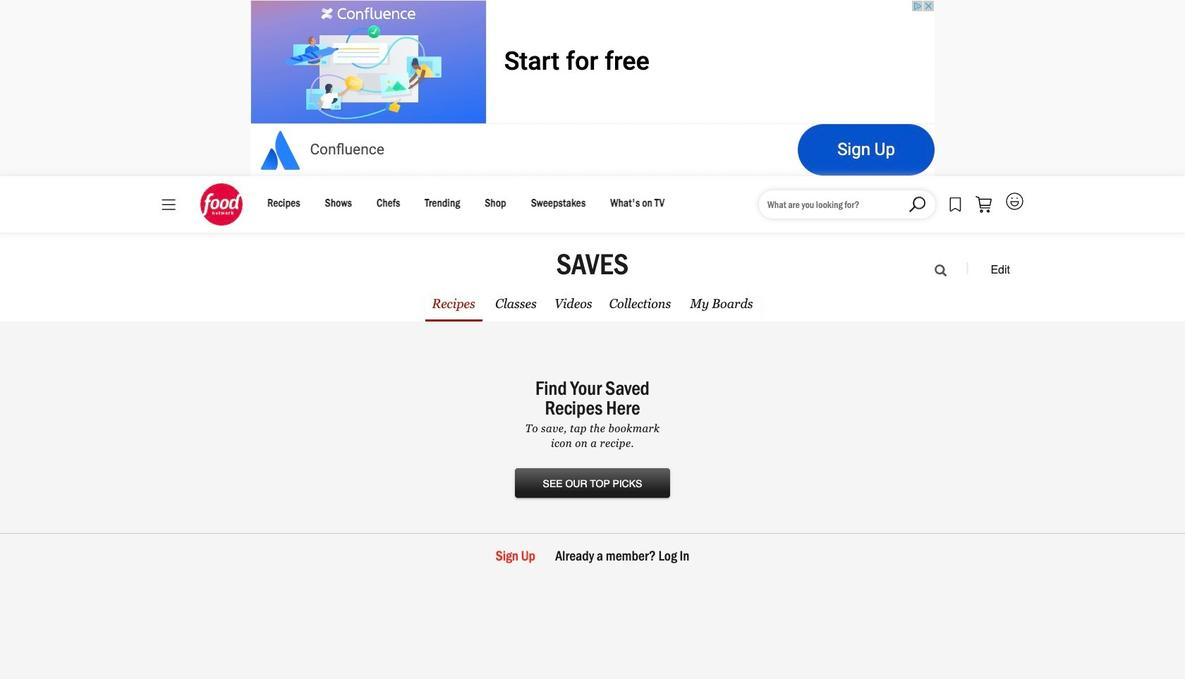 Task type: vqa. For each thing, say whether or not it's contained in the screenshot.
submit site search icon
yes



Task type: locate. For each thing, give the bounding box(es) containing it.
go to home page image
[[200, 183, 243, 226]]

user profile menu image
[[1006, 193, 1024, 210]]

shopping list image
[[976, 196, 992, 213]]



Task type: describe. For each thing, give the bounding box(es) containing it.
site search input text field
[[759, 190, 936, 219]]

advertisement element
[[250, 0, 935, 176]]

main menu image
[[162, 199, 176, 210]]

submit site search image
[[909, 196, 925, 213]]

saves image
[[950, 197, 962, 212]]



